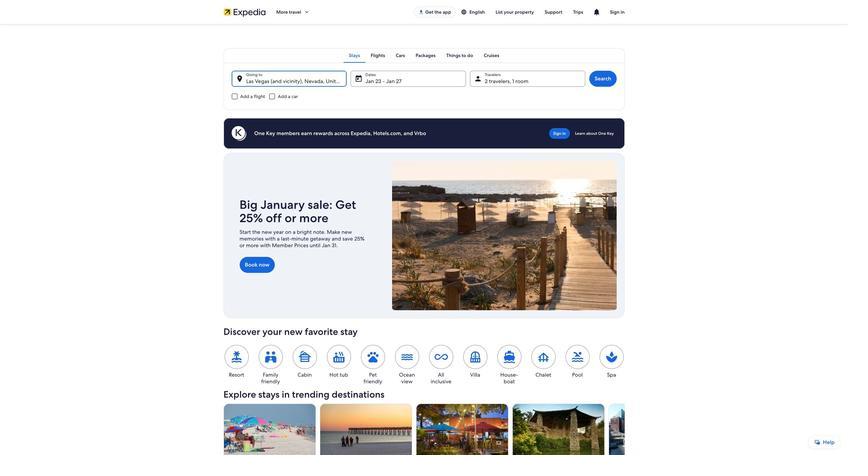 Task type: vqa. For each thing, say whether or not it's contained in the screenshot.
Communication Center icon at the right of the page
yes



Task type: describe. For each thing, give the bounding box(es) containing it.
show next card image
[[621, 437, 629, 445]]

communication center icon image
[[593, 8, 601, 16]]

show previous card image
[[219, 437, 227, 445]]

japanese tea gardens featuring a garden and a pond image
[[512, 404, 605, 456]]

more travel image
[[304, 9, 310, 15]]

lafayette showing a bar and night scenes as well as a small group of people image
[[416, 404, 508, 456]]

gulf shores showing general coastal views and a sandy beach as well as a small group of people image
[[223, 404, 316, 456]]



Task type: locate. For each thing, give the bounding box(es) containing it.
expedia logo image
[[223, 7, 266, 17]]

tab list
[[223, 48, 625, 63]]

main content
[[0, 24, 848, 456]]

download the app button image
[[419, 9, 424, 15]]

pensacola beach which includes a beach, a sunset and general coastal views image
[[320, 404, 412, 456]]

small image
[[461, 9, 469, 15]]



